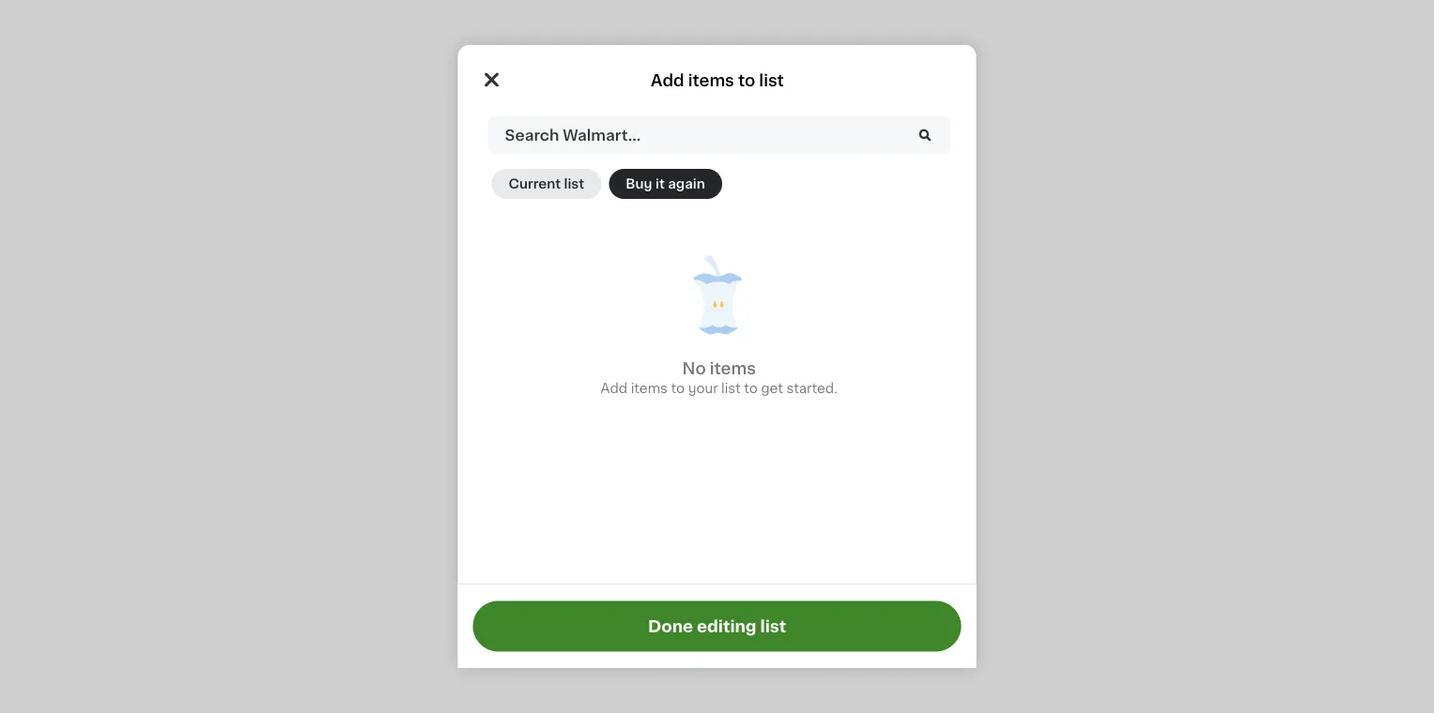 Task type: describe. For each thing, give the bounding box(es) containing it.
to left the get
[[744, 382, 758, 395]]

current list button
[[492, 169, 601, 199]]

no items add items to your list to get started.
[[601, 361, 838, 395]]

to up search walmart... button
[[738, 73, 755, 89]]

again
[[668, 178, 705, 191]]

search walmart... button
[[488, 116, 950, 154]]

list inside no items add items to your list to get started.
[[721, 382, 741, 395]]

add items to list
[[651, 73, 784, 89]]

search walmart...
[[505, 128, 641, 143]]

items for add
[[688, 73, 734, 89]]

started.
[[786, 382, 838, 395]]

no
[[682, 361, 706, 377]]

done
[[648, 619, 693, 635]]

list_add_items dialog
[[458, 45, 976, 669]]

1 horizontal spatial add
[[651, 73, 684, 89]]

to left your
[[671, 382, 685, 395]]

add inside no items add items to your list to get started.
[[601, 382, 627, 395]]



Task type: vqa. For each thing, say whether or not it's contained in the screenshot.
items associated with Add
yes



Task type: locate. For each thing, give the bounding box(es) containing it.
current list
[[509, 178, 584, 191]]

add left your
[[601, 382, 627, 395]]

1 vertical spatial add
[[601, 382, 627, 395]]

items left your
[[631, 382, 668, 395]]

editing
[[697, 619, 757, 635]]

get
[[761, 382, 783, 395]]

items up your
[[710, 361, 756, 377]]

list
[[759, 73, 784, 89], [564, 178, 584, 191], [721, 382, 741, 395], [760, 619, 786, 635]]

0 horizontal spatial add
[[601, 382, 627, 395]]

current
[[509, 178, 561, 191]]

0 vertical spatial add
[[651, 73, 684, 89]]

add up search walmart... button
[[651, 73, 684, 89]]

0 vertical spatial items
[[688, 73, 734, 89]]

done editing list
[[648, 619, 786, 635]]

search
[[505, 128, 559, 143]]

list up search walmart... button
[[759, 73, 784, 89]]

buy it again button
[[609, 169, 722, 199]]

buy
[[626, 178, 652, 191]]

buy it again
[[626, 178, 705, 191]]

walmart...
[[563, 128, 641, 143]]

done editing list button
[[473, 602, 961, 652]]

list right current
[[564, 178, 584, 191]]

list right your
[[721, 382, 741, 395]]

items up search walmart... button
[[688, 73, 734, 89]]

list right editing
[[760, 619, 786, 635]]

items for no
[[710, 361, 756, 377]]

items
[[688, 73, 734, 89], [710, 361, 756, 377], [631, 382, 668, 395]]

1 vertical spatial items
[[710, 361, 756, 377]]

it
[[656, 178, 665, 191]]

to
[[738, 73, 755, 89], [671, 382, 685, 395], [744, 382, 758, 395]]

add
[[651, 73, 684, 89], [601, 382, 627, 395]]

2 vertical spatial items
[[631, 382, 668, 395]]

your
[[688, 382, 718, 395]]



